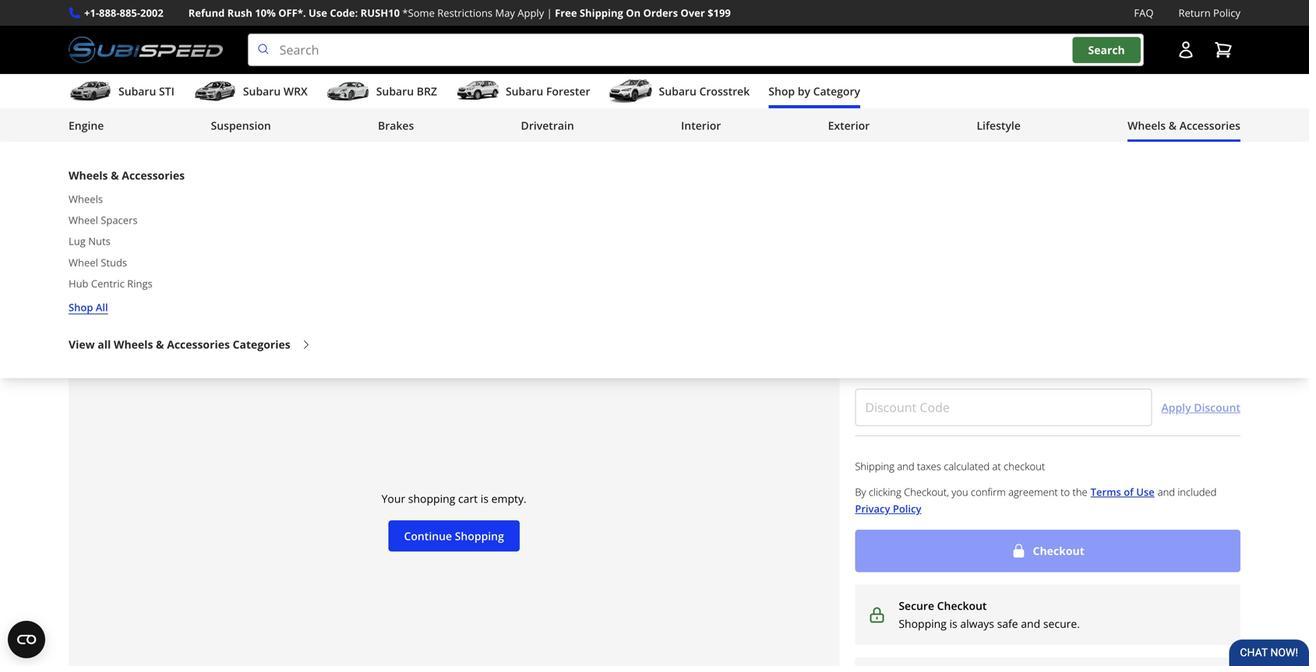 Task type: vqa. For each thing, say whether or not it's contained in the screenshot.
clicking
yes



Task type: locate. For each thing, give the bounding box(es) containing it.
calculated
[[944, 459, 990, 473]]

return policy
[[1179, 6, 1241, 20]]

wheels & accessories
[[1128, 118, 1241, 133], [69, 168, 185, 183]]

3 subaru from the left
[[376, 84, 414, 99]]

2 horizontal spatial &
[[1169, 118, 1177, 133]]

accessories
[[1180, 118, 1241, 133], [122, 168, 185, 183], [167, 337, 230, 352]]

of
[[1124, 485, 1134, 499]]

0 vertical spatial and
[[897, 459, 914, 473]]

10%
[[255, 6, 276, 20]]

wrx
[[284, 84, 308, 99]]

subaru brz
[[376, 84, 437, 99]]

policy down checkout,
[[893, 502, 921, 516]]

|
[[547, 6, 552, 20]]

hub centric rings link
[[69, 275, 153, 292], [69, 275, 153, 292]]

0 horizontal spatial policy
[[893, 502, 921, 516]]

1 horizontal spatial wheels & accessories
[[1128, 118, 1241, 133]]

use right "of"
[[1136, 485, 1155, 499]]

shopping up $
[[109, 168, 181, 189]]

0 horizontal spatial shopping
[[109, 168, 181, 189]]

may
[[495, 6, 515, 20]]

spend
[[99, 213, 132, 227]]

is inside secure checkout shopping is always safe and secure.
[[950, 616, 957, 631]]

subaru forester button
[[456, 77, 590, 108]]

checkout button
[[855, 530, 1241, 572]]

subaru left sti
[[118, 84, 156, 99]]

checkout up always
[[937, 599, 987, 613]]

1 horizontal spatial your
[[382, 491, 405, 506]]

subaru for subaru brz
[[376, 84, 414, 99]]

free
[[555, 6, 577, 20]]

2 vertical spatial shopping
[[899, 616, 947, 631]]

subaru for subaru crosstrek
[[659, 84, 697, 99]]

a subaru wrx thumbnail image image
[[193, 80, 237, 103]]

& down the button image
[[1169, 118, 1177, 133]]

0 vertical spatial policy
[[1213, 6, 1241, 20]]

wheels link
[[69, 191, 103, 207], [69, 191, 103, 207]]

1 horizontal spatial use
[[1136, 485, 1155, 499]]

search input field
[[248, 34, 1144, 66]]

cart
[[185, 168, 219, 189]]

and left the taxes
[[897, 459, 914, 473]]

subaru brz button
[[326, 77, 437, 108]]

1 vertical spatial and
[[1158, 485, 1175, 499]]

0 vertical spatial wheels & accessories
[[1128, 118, 1241, 133]]

wheels wheel spacers lug nuts wheel studs hub centric rings
[[69, 192, 153, 291]]

a subaru sti thumbnail image image
[[69, 80, 112, 103]]

shop inside 'shop by category' dropdown button
[[769, 84, 795, 99]]

& inside dropdown button
[[1169, 118, 1177, 133]]

is left always
[[950, 616, 957, 631]]

privacy
[[855, 502, 890, 516]]

shopping down cart
[[455, 529, 504, 543]]

1 vertical spatial is
[[950, 616, 957, 631]]

checkout down the by clicking checkout, you confirm agreement to the terms of use and included privacy policy
[[1033, 543, 1085, 558]]

$
[[135, 213, 141, 227]]

1 horizontal spatial shopping
[[455, 529, 504, 543]]

terms
[[1091, 485, 1121, 499]]

subaru wrx button
[[193, 77, 308, 108]]

0 horizontal spatial and
[[897, 459, 914, 473]]

1 wheel from the top
[[69, 213, 98, 227]]

use
[[309, 6, 327, 20], [1136, 485, 1155, 499]]

0 vertical spatial shipping
[[580, 6, 623, 20]]

1 horizontal spatial shop
[[769, 84, 795, 99]]

1 horizontal spatial &
[[156, 337, 164, 352]]

4 subaru from the left
[[506, 84, 543, 99]]

wheel
[[69, 213, 98, 227], [69, 255, 98, 269]]

your up spend
[[69, 168, 105, 189]]

1 vertical spatial wheel
[[69, 255, 98, 269]]

1 vertical spatial checkout
[[937, 599, 987, 613]]

1 horizontal spatial and
[[1021, 616, 1040, 631]]

0 vertical spatial wheel
[[69, 213, 98, 227]]

1 horizontal spatial shipping
[[855, 459, 894, 473]]

1 vertical spatial shop
[[69, 300, 93, 314]]

1 vertical spatial accessories
[[122, 168, 185, 183]]

button image
[[1177, 41, 1195, 59]]

885-
[[120, 6, 140, 20]]

lifestyle
[[977, 118, 1021, 133]]

1 vertical spatial wheels & accessories
[[69, 168, 185, 183]]

Discount Code field
[[855, 389, 1152, 426]]

888-
[[99, 6, 120, 20]]

wheels & accessories down the button image
[[1128, 118, 1241, 133]]

engine
[[69, 118, 104, 133]]

1 vertical spatial &
[[111, 168, 119, 183]]

brakes
[[378, 118, 414, 133]]

wheels
[[1128, 118, 1166, 133], [69, 168, 108, 183], [69, 192, 103, 206], [114, 337, 153, 352]]

5 subaru from the left
[[659, 84, 697, 99]]

1 horizontal spatial is
[[950, 616, 957, 631]]

lug nuts link
[[69, 233, 110, 250], [69, 233, 110, 250]]

&
[[1169, 118, 1177, 133], [111, 168, 119, 183], [156, 337, 164, 352]]

secure checkout shopping is always safe and secure.
[[899, 599, 1080, 631]]

1 vertical spatial shipping
[[855, 459, 894, 473]]

use right off*. at the top left of page
[[309, 6, 327, 20]]

1 vertical spatial shopping
[[455, 529, 504, 543]]

shipping
[[580, 6, 623, 20], [855, 459, 894, 473]]

and
[[897, 459, 914, 473], [1158, 485, 1175, 499], [1021, 616, 1040, 631]]

0 horizontal spatial shipping
[[580, 6, 623, 20]]

0 horizontal spatial your
[[69, 168, 105, 189]]

subaru for subaru wrx
[[243, 84, 281, 99]]

view
[[69, 337, 95, 352]]

& right all
[[156, 337, 164, 352]]

1 vertical spatial policy
[[893, 502, 921, 516]]

your for your shopping cart is empty.
[[382, 491, 405, 506]]

0 horizontal spatial is
[[481, 491, 489, 506]]

1 horizontal spatial policy
[[1213, 6, 1241, 20]]

shopping
[[109, 168, 181, 189], [455, 529, 504, 543], [899, 616, 947, 631]]

shopping down the secure on the bottom of the page
[[899, 616, 947, 631]]

and left included
[[1158, 485, 1175, 499]]

subaru left the "wrx"
[[243, 84, 281, 99]]

wheels inside "wheels wheel spacers lug nuts wheel studs hub centric rings"
[[69, 192, 103, 206]]

1 horizontal spatial checkout
[[1033, 543, 1085, 558]]

0 horizontal spatial use
[[309, 6, 327, 20]]

2 vertical spatial and
[[1021, 616, 1040, 631]]

subaru left brz in the top left of the page
[[376, 84, 414, 99]]

1 vertical spatial use
[[1136, 485, 1155, 499]]

wheels & accessories button
[[1128, 112, 1241, 143]]

return policy link
[[1179, 5, 1241, 21]]

+1-888-885-2002 link
[[84, 5, 163, 21]]

off*.
[[278, 6, 306, 20]]

your left shopping
[[382, 491, 405, 506]]

wheels & accessories up spend $
[[69, 168, 185, 183]]

shipping up clicking
[[855, 459, 894, 473]]

subaru
[[118, 84, 156, 99], [243, 84, 281, 99], [376, 84, 414, 99], [506, 84, 543, 99], [659, 84, 697, 99]]

wheel up hub at left
[[69, 255, 98, 269]]

wheel studs link
[[69, 254, 127, 271], [69, 254, 127, 271]]

shop left by
[[769, 84, 795, 99]]

0 vertical spatial accessories
[[1180, 118, 1241, 133]]

suspension button
[[211, 112, 271, 143]]

policy right 'return'
[[1213, 6, 1241, 20]]

main element
[[0, 74, 1309, 378]]

the
[[1073, 485, 1088, 499]]

code:
[[330, 6, 358, 20]]

subaru crosstrek button
[[609, 77, 750, 108]]

0 vertical spatial shop
[[769, 84, 795, 99]]

0 vertical spatial shopping
[[109, 168, 181, 189]]

0 horizontal spatial shop
[[69, 300, 93, 314]]

policy
[[1213, 6, 1241, 20], [893, 502, 921, 516]]

shopping for your
[[109, 168, 181, 189]]

shipping left on
[[580, 6, 623, 20]]

shopping inside secure checkout shopping is always safe and secure.
[[899, 616, 947, 631]]

wheel up lug at top
[[69, 213, 98, 227]]

2 subaru from the left
[[243, 84, 281, 99]]

is
[[481, 491, 489, 506], [950, 616, 957, 631]]

exterior
[[828, 118, 870, 133]]

shop inside shop all button
[[69, 300, 93, 314]]

2 horizontal spatial and
[[1158, 485, 1175, 499]]

0 vertical spatial checkout
[[1033, 543, 1085, 558]]

shop left all
[[69, 300, 93, 314]]

is for empty.
[[481, 491, 489, 506]]

is right cart
[[481, 491, 489, 506]]

0 horizontal spatial checkout
[[937, 599, 987, 613]]

0 vertical spatial is
[[481, 491, 489, 506]]

& up spend
[[111, 168, 119, 183]]

use inside the by clicking checkout, you confirm agreement to the terms of use and included privacy policy
[[1136, 485, 1155, 499]]

to
[[1061, 485, 1070, 499]]

subaru up drivetrain
[[506, 84, 543, 99]]

shop all link
[[69, 299, 108, 316]]

0 vertical spatial &
[[1169, 118, 1177, 133]]

1 vertical spatial your
[[382, 491, 405, 506]]

wheel spacers link
[[69, 212, 138, 228], [69, 212, 138, 228]]

subaru up interior
[[659, 84, 697, 99]]

refund
[[188, 6, 225, 20]]

privacy policy link
[[855, 501, 921, 517]]

over
[[681, 6, 705, 20]]

shopping inside continue shopping button
[[455, 529, 504, 543]]

1 subaru from the left
[[118, 84, 156, 99]]

and right safe
[[1021, 616, 1040, 631]]

2 horizontal spatial shopping
[[899, 616, 947, 631]]

0 vertical spatial your
[[69, 168, 105, 189]]



Task type: describe. For each thing, give the bounding box(es) containing it.
view all wheels & accessories categories
[[69, 337, 290, 352]]

policy inside the by clicking checkout, you confirm agreement to the terms of use and included privacy policy
[[893, 502, 921, 516]]

restrictions
[[437, 6, 493, 20]]

taxes
[[917, 459, 941, 473]]

checkout inside button
[[1033, 543, 1085, 558]]

subaru wrx
[[243, 84, 308, 99]]

continue shopping
[[404, 529, 504, 543]]

+1-888-885-2002
[[84, 6, 163, 20]]

on
[[626, 6, 641, 20]]

subaru sti
[[118, 84, 174, 99]]

agreement
[[1008, 485, 1058, 499]]

faq link
[[1134, 5, 1154, 21]]

*some
[[402, 6, 435, 20]]

rush10
[[361, 6, 400, 20]]

subaru for subaru sti
[[118, 84, 156, 99]]

studs
[[101, 255, 127, 269]]

hub
[[69, 277, 88, 291]]

return
[[1179, 6, 1211, 20]]

interior button
[[681, 112, 721, 143]]

drivetrain
[[521, 118, 574, 133]]

by
[[798, 84, 810, 99]]

subaru crosstrek
[[659, 84, 750, 99]]

accessories inside dropdown button
[[1180, 118, 1241, 133]]

brakes button
[[378, 112, 414, 143]]

subaru sti button
[[69, 77, 174, 108]]

subaru forester
[[506, 84, 590, 99]]

2002
[[140, 6, 163, 20]]

shop by category button
[[769, 77, 860, 108]]

brz
[[417, 84, 437, 99]]

and inside the by clicking checkout, you confirm agreement to the terms of use and included privacy policy
[[1158, 485, 1175, 499]]

refund rush 10% off*. use code: rush10 *some restrictions may apply | free shipping on orders over $199
[[188, 6, 731, 20]]

category
[[813, 84, 860, 99]]

shipping and taxes calculated at checkout
[[855, 459, 1045, 473]]

terms of use link
[[1091, 484, 1155, 501]]

you
[[952, 485, 968, 499]]

search
[[1088, 42, 1125, 57]]

lifestyle button
[[977, 112, 1021, 143]]

shop all button
[[69, 299, 108, 316]]

subaru for subaru forester
[[506, 84, 543, 99]]

forester
[[546, 84, 590, 99]]

orders
[[643, 6, 678, 20]]

wheels & accessories element
[[0, 142, 1309, 378]]

by clicking checkout, you confirm agreement to the terms of use and included privacy policy
[[855, 485, 1217, 516]]

spacers
[[101, 213, 138, 227]]

drivetrain button
[[521, 112, 574, 143]]

subispeed logo image
[[69, 34, 223, 66]]

continue shopping button
[[388, 520, 520, 552]]

continue
[[404, 529, 452, 543]]

always
[[960, 616, 994, 631]]

and inside secure checkout shopping is always safe and secure.
[[1021, 616, 1040, 631]]

your shopping cart is empty.
[[382, 491, 527, 506]]

cart
[[458, 491, 478, 506]]

policy inside return policy link
[[1213, 6, 1241, 20]]

secure.
[[1043, 616, 1080, 631]]

safe
[[997, 616, 1018, 631]]

clicking
[[869, 485, 901, 499]]

engine button
[[69, 112, 104, 143]]

by
[[855, 485, 866, 499]]

interior
[[681, 118, 721, 133]]

2 vertical spatial &
[[156, 337, 164, 352]]

shopping for continue
[[455, 529, 504, 543]]

crosstrek
[[699, 84, 750, 99]]

0 vertical spatial use
[[309, 6, 327, 20]]

included
[[1178, 485, 1217, 499]]

shop for shop by category
[[769, 84, 795, 99]]

a subaru crosstrek thumbnail image image
[[609, 80, 653, 103]]

0 horizontal spatial wheels & accessories
[[69, 168, 185, 183]]

checkout
[[1004, 459, 1045, 473]]

2 vertical spatial accessories
[[167, 337, 230, 352]]

rush
[[227, 6, 252, 20]]

nuts
[[88, 234, 110, 248]]

search button
[[1073, 37, 1141, 63]]

lug
[[69, 234, 86, 248]]

confirm
[[971, 485, 1006, 499]]

2 wheel from the top
[[69, 255, 98, 269]]

a subaru forester thumbnail image image
[[456, 80, 499, 103]]

open widget image
[[8, 621, 45, 658]]

exterior button
[[828, 112, 870, 143]]

shop for shop all
[[69, 300, 93, 314]]

shop by category
[[769, 84, 860, 99]]

faq
[[1134, 6, 1154, 20]]

is for always
[[950, 616, 957, 631]]

your shopping cart
[[69, 168, 219, 189]]

your for your shopping cart
[[69, 168, 105, 189]]

categories
[[233, 337, 290, 352]]

at
[[992, 459, 1001, 473]]

empty.
[[491, 491, 527, 506]]

centric
[[91, 277, 125, 291]]

checkout inside secure checkout shopping is always safe and secure.
[[937, 599, 987, 613]]

rings
[[127, 277, 153, 291]]

a subaru brz thumbnail image image
[[326, 80, 370, 103]]

checkout,
[[904, 485, 949, 499]]

spend $
[[99, 213, 141, 227]]

all
[[96, 300, 108, 314]]

0 horizontal spatial &
[[111, 168, 119, 183]]

+1-
[[84, 6, 99, 20]]

wheels inside the wheels & accessories dropdown button
[[1128, 118, 1166, 133]]

apply
[[518, 6, 544, 20]]

secure
[[899, 599, 934, 613]]

sti
[[159, 84, 174, 99]]



